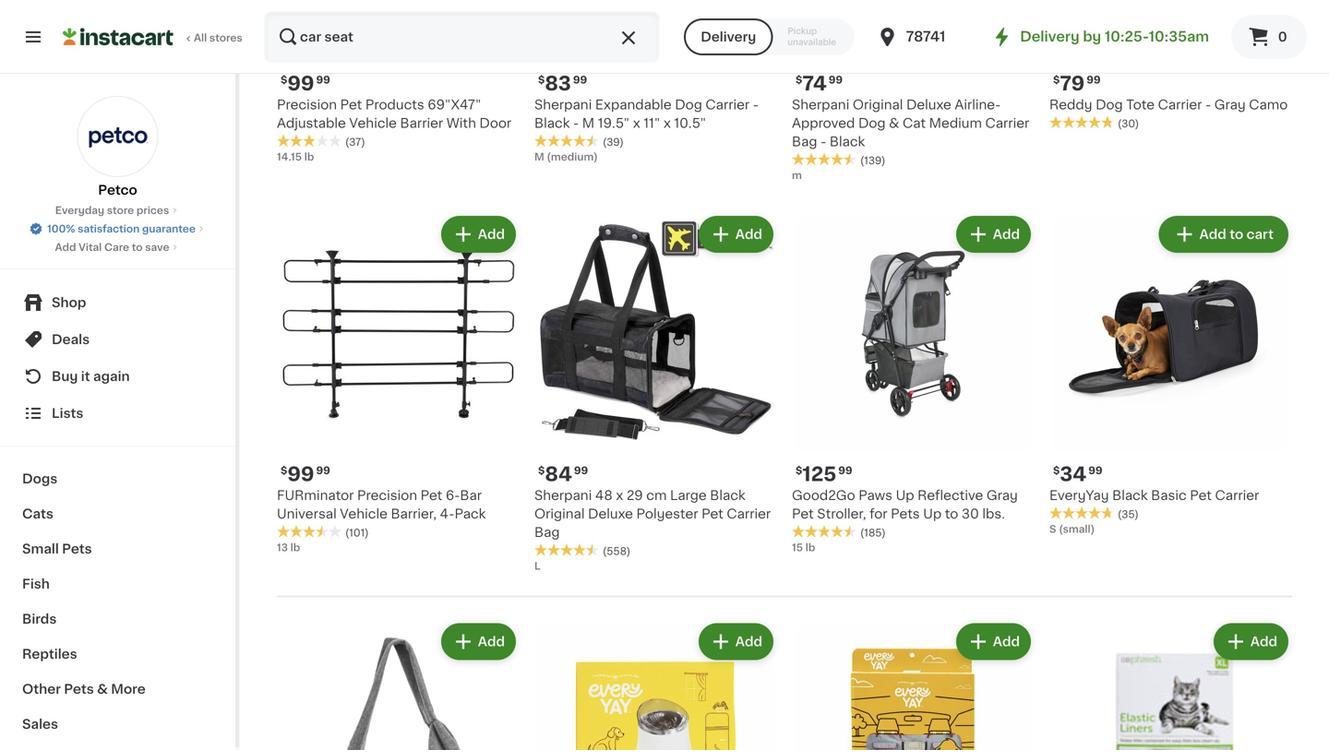 Task type: locate. For each thing, give the bounding box(es) containing it.
sherpani up approved
[[792, 98, 850, 111]]

0 horizontal spatial &
[[97, 683, 108, 696]]

reddy
[[1050, 98, 1093, 111]]

sherpani
[[535, 98, 592, 111], [792, 98, 850, 111], [535, 489, 592, 502]]

$ for reddy dog tote carrier - gray camo
[[1054, 75, 1061, 85]]

birds link
[[11, 602, 224, 637]]

$ 79 99
[[1054, 74, 1101, 93]]

0 horizontal spatial dog
[[675, 98, 703, 111]]

pack
[[455, 508, 486, 521]]

$
[[281, 75, 288, 85], [538, 75, 545, 85], [796, 75, 803, 85], [1054, 75, 1061, 85], [281, 466, 288, 476], [538, 466, 545, 476], [796, 466, 803, 476], [1054, 466, 1061, 476]]

2 horizontal spatial dog
[[1096, 98, 1124, 111]]

bag inside sherpani 48 x 29 cm large black original deluxe polyester pet carrier bag
[[535, 526, 560, 539]]

to inside good2go paws up reflective gray pet stroller, for pets up to 30 lbs.
[[946, 508, 959, 521]]

x inside sherpani 48 x 29 cm large black original deluxe polyester pet carrier bag
[[616, 489, 624, 502]]

to inside button
[[1230, 228, 1244, 241]]

original down 84
[[535, 508, 585, 521]]

cat
[[903, 117, 926, 130]]

m left (medium)
[[535, 152, 545, 162]]

0 vertical spatial $ 99 99
[[281, 74, 330, 93]]

by
[[1084, 30, 1102, 43]]

$ 99 99 up furminator
[[281, 465, 330, 484]]

1 vertical spatial gray
[[987, 489, 1019, 502]]

products
[[366, 98, 425, 111]]

dog up (139)
[[859, 117, 886, 130]]

$ for sherpani expandable dog carrier - black - m 19.5" x 11" x 10.5"
[[538, 75, 545, 85]]

black down approved
[[830, 135, 866, 148]]

pets right small
[[62, 543, 92, 556]]

black up m (medium)
[[535, 117, 570, 130]]

&
[[890, 117, 900, 130], [97, 683, 108, 696]]

99 for sherpani 48 x 29 cm large black original deluxe polyester pet carrier bag
[[574, 466, 588, 476]]

buy it again link
[[11, 358, 224, 395]]

precision pet products 69"x47" adjustable vehicle barrier with door
[[277, 98, 512, 130]]

bag down approved
[[792, 135, 818, 148]]

stroller,
[[818, 508, 867, 521]]

pet
[[340, 98, 362, 111], [421, 489, 443, 502], [1191, 489, 1213, 502], [702, 508, 724, 521], [792, 508, 814, 521]]

& left cat
[[890, 117, 900, 130]]

bag up the l at left bottom
[[535, 526, 560, 539]]

product group containing 99
[[277, 212, 520, 556]]

1 horizontal spatial m
[[583, 117, 595, 130]]

$ inside the $ 79 99
[[1054, 75, 1061, 85]]

vital
[[79, 242, 102, 253]]

sherpani down $ 84 99
[[535, 489, 592, 502]]

(139)
[[861, 156, 886, 166]]

99 inside the $ 79 99
[[1087, 75, 1101, 85]]

$ inside $ 125 99
[[796, 466, 803, 476]]

1 vertical spatial deluxe
[[588, 508, 634, 521]]

1 $ 99 99 from the top
[[281, 74, 330, 93]]

0 vertical spatial m
[[583, 117, 595, 130]]

up right paws
[[896, 489, 915, 502]]

0 vertical spatial deluxe
[[907, 98, 952, 111]]

paws
[[859, 489, 893, 502]]

1 vertical spatial to
[[132, 242, 143, 253]]

dog up 10.5"
[[675, 98, 703, 111]]

99 inside $ 34 99
[[1089, 466, 1103, 476]]

100%
[[47, 224, 75, 234]]

100% satisfaction guarantee button
[[29, 218, 207, 236]]

precision up barrier,
[[357, 489, 418, 502]]

bag inside sherpani original deluxe airline- approved dog & cat medium carrier bag - black
[[792, 135, 818, 148]]

add to cart button
[[1161, 218, 1287, 251]]

$ 99 99 up the adjustable
[[281, 74, 330, 93]]

x
[[633, 117, 641, 130], [664, 117, 671, 130], [616, 489, 624, 502]]

1 vertical spatial bag
[[535, 526, 560, 539]]

(101)
[[345, 528, 369, 538]]

$ inside $ 74 99
[[796, 75, 803, 85]]

99 for good2go paws up reflective gray pet stroller, for pets up to 30 lbs.
[[839, 466, 853, 476]]

original up cat
[[853, 98, 904, 111]]

pet down large
[[702, 508, 724, 521]]

pet right basic at right bottom
[[1191, 489, 1213, 502]]

- down service type group
[[753, 98, 759, 111]]

delivery for delivery by 10:25-10:35am
[[1021, 30, 1080, 43]]

carrier inside sherpani 48 x 29 cm large black original deluxe polyester pet carrier bag
[[727, 508, 771, 521]]

sherpani for 74
[[792, 98, 850, 111]]

0 vertical spatial pets
[[891, 508, 920, 521]]

approved
[[792, 117, 856, 130]]

0 horizontal spatial gray
[[987, 489, 1019, 502]]

Search field
[[266, 13, 659, 61]]

other pets & more
[[22, 683, 146, 696]]

1 vertical spatial original
[[535, 508, 585, 521]]

0 horizontal spatial deluxe
[[588, 508, 634, 521]]

1 vertical spatial precision
[[357, 489, 418, 502]]

shop link
[[11, 284, 224, 321]]

2 horizontal spatial lb
[[806, 543, 816, 553]]

reptiles link
[[11, 637, 224, 672]]

pet up the (37)
[[340, 98, 362, 111]]

good2go
[[792, 489, 856, 502]]

gray left camo
[[1215, 98, 1247, 111]]

0 vertical spatial to
[[1230, 228, 1244, 241]]

2 horizontal spatial x
[[664, 117, 671, 130]]

99 for furminator precision pet 6-bar universal vehicle barrier, 4-pack
[[316, 466, 330, 476]]

black right large
[[710, 489, 746, 502]]

everyyay black basic pet carrier
[[1050, 489, 1260, 502]]

product group
[[277, 212, 520, 556], [535, 212, 778, 574], [792, 212, 1035, 556], [1050, 212, 1293, 537], [277, 620, 520, 751], [535, 620, 778, 751], [792, 620, 1035, 751], [1050, 620, 1293, 751]]

sherpani for 83
[[535, 98, 592, 111]]

deluxe up cat
[[907, 98, 952, 111]]

0 horizontal spatial delivery
[[701, 30, 757, 43]]

$ inside $ 83 99
[[538, 75, 545, 85]]

deluxe down the 48
[[588, 508, 634, 521]]

vehicle up (101)
[[340, 508, 388, 521]]

10:25-
[[1105, 30, 1149, 43]]

99 inside $ 74 99
[[829, 75, 843, 85]]

$ inside $ 84 99
[[538, 466, 545, 476]]

carrier inside sherpani expandable dog carrier - black - m 19.5" x 11" x 10.5"
[[706, 98, 750, 111]]

1 vertical spatial $ 99 99
[[281, 465, 330, 484]]

lb right 15
[[806, 543, 816, 553]]

lb
[[305, 152, 314, 162], [291, 543, 300, 553], [806, 543, 816, 553]]

vehicle up the (37)
[[349, 117, 397, 130]]

1 horizontal spatial bag
[[792, 135, 818, 148]]

vehicle inside precision pet products 69"x47" adjustable vehicle barrier with door
[[349, 117, 397, 130]]

0 horizontal spatial original
[[535, 508, 585, 521]]

lbs.
[[983, 508, 1006, 521]]

other pets & more link
[[11, 672, 224, 707]]

0 vertical spatial precision
[[277, 98, 337, 111]]

0 horizontal spatial x
[[616, 489, 624, 502]]

delivery button
[[685, 18, 773, 55]]

again
[[93, 370, 130, 383]]

sherpani down $ 83 99
[[535, 98, 592, 111]]

(35)
[[1118, 510, 1140, 520]]

- up (medium)
[[574, 117, 579, 130]]

to left cart
[[1230, 228, 1244, 241]]

deluxe inside sherpani 48 x 29 cm large black original deluxe polyester pet carrier bag
[[588, 508, 634, 521]]

black inside sherpani original deluxe airline- approved dog & cat medium carrier bag - black
[[830, 135, 866, 148]]

sherpani inside sherpani expandable dog carrier - black - m 19.5" x 11" x 10.5"
[[535, 98, 592, 111]]

- down approved
[[821, 135, 827, 148]]

black inside sherpani 48 x 29 cm large black original deluxe polyester pet carrier bag
[[710, 489, 746, 502]]

0 horizontal spatial up
[[896, 489, 915, 502]]

1 horizontal spatial &
[[890, 117, 900, 130]]

airline-
[[955, 98, 1002, 111]]

large
[[671, 489, 707, 502]]

black
[[535, 117, 570, 130], [830, 135, 866, 148], [710, 489, 746, 502], [1113, 489, 1149, 502]]

dog inside sherpani expandable dog carrier - black - m 19.5" x 11" x 10.5"
[[675, 98, 703, 111]]

0 vertical spatial bag
[[792, 135, 818, 148]]

1 vertical spatial m
[[535, 152, 545, 162]]

& inside sherpani original deluxe airline- approved dog & cat medium carrier bag - black
[[890, 117, 900, 130]]

pet down the good2go
[[792, 508, 814, 521]]

pet inside furminator precision pet 6-bar universal vehicle barrier, 4-pack
[[421, 489, 443, 502]]

dog up (30)
[[1096, 98, 1124, 111]]

99 inside $ 125 99
[[839, 466, 853, 476]]

x right 11"
[[664, 117, 671, 130]]

vehicle
[[349, 117, 397, 130], [340, 508, 388, 521]]

s (small)
[[1050, 525, 1096, 535]]

6-
[[446, 489, 460, 502]]

14.15 lb
[[277, 152, 314, 162]]

$ 99 99 for furminator
[[281, 465, 330, 484]]

sherpani for 84
[[535, 489, 592, 502]]

2 vertical spatial to
[[946, 508, 959, 521]]

everyday store prices link
[[55, 203, 180, 218]]

1 vertical spatial &
[[97, 683, 108, 696]]

99 inside $ 83 99
[[573, 75, 588, 85]]

2 $ 99 99 from the top
[[281, 465, 330, 484]]

1 horizontal spatial original
[[853, 98, 904, 111]]

& left the more
[[97, 683, 108, 696]]

0 vertical spatial &
[[890, 117, 900, 130]]

deals link
[[11, 321, 224, 358]]

precision inside precision pet products 69"x47" adjustable vehicle barrier with door
[[277, 98, 337, 111]]

1 horizontal spatial dog
[[859, 117, 886, 130]]

79
[[1061, 74, 1085, 93]]

0 horizontal spatial bag
[[535, 526, 560, 539]]

petco
[[98, 184, 137, 197]]

None search field
[[264, 11, 661, 63]]

99 for sherpani expandable dog carrier - black - m 19.5" x 11" x 10.5"
[[573, 75, 588, 85]]

lb for furminator precision pet 6-bar universal vehicle barrier, 4-pack
[[291, 543, 300, 553]]

service type group
[[685, 18, 855, 55]]

to down reflective
[[946, 508, 959, 521]]

74
[[803, 74, 827, 93]]

1 horizontal spatial deluxe
[[907, 98, 952, 111]]

30
[[962, 508, 980, 521]]

lb right 14.15
[[305, 152, 314, 162]]

x left 29 in the left of the page
[[616, 489, 624, 502]]

99 inside $ 84 99
[[574, 466, 588, 476]]

m left 19.5"
[[583, 117, 595, 130]]

dog
[[675, 98, 703, 111], [1096, 98, 1124, 111], [859, 117, 886, 130]]

add inside button
[[1200, 228, 1227, 241]]

1 horizontal spatial to
[[946, 508, 959, 521]]

29
[[627, 489, 643, 502]]

with
[[447, 117, 476, 130]]

(39)
[[603, 137, 624, 147]]

guarantee
[[142, 224, 196, 234]]

pets right the for at bottom right
[[891, 508, 920, 521]]

78741 button
[[877, 11, 988, 63]]

up down reflective
[[924, 508, 942, 521]]

small pets
[[22, 543, 92, 556]]

0 horizontal spatial lb
[[291, 543, 300, 553]]

0 vertical spatial original
[[853, 98, 904, 111]]

(37)
[[345, 137, 365, 147]]

1 horizontal spatial precision
[[357, 489, 418, 502]]

1 horizontal spatial delivery
[[1021, 30, 1080, 43]]

sherpani inside sherpani 48 x 29 cm large black original deluxe polyester pet carrier bag
[[535, 489, 592, 502]]

0 horizontal spatial precision
[[277, 98, 337, 111]]

lb for precision pet products 69"x47" adjustable vehicle barrier with door
[[305, 152, 314, 162]]

125
[[803, 465, 837, 484]]

pet left 6-
[[421, 489, 443, 502]]

x left 11"
[[633, 117, 641, 130]]

shop
[[52, 296, 86, 309]]

1 horizontal spatial lb
[[305, 152, 314, 162]]

2 vertical spatial pets
[[64, 683, 94, 696]]

to left save
[[132, 242, 143, 253]]

gray up lbs.
[[987, 489, 1019, 502]]

petco logo image
[[77, 96, 158, 177]]

1 vertical spatial vehicle
[[340, 508, 388, 521]]

gray
[[1215, 98, 1247, 111], [987, 489, 1019, 502]]

cats
[[22, 508, 53, 521]]

to
[[1230, 228, 1244, 241], [132, 242, 143, 253], [946, 508, 959, 521]]

prices
[[137, 205, 169, 216]]

product group containing 125
[[792, 212, 1035, 556]]

0 vertical spatial vehicle
[[349, 117, 397, 130]]

2 horizontal spatial to
[[1230, 228, 1244, 241]]

m (medium)
[[535, 152, 598, 162]]

sherpani expandable dog carrier - black - m 19.5" x 11" x 10.5"
[[535, 98, 759, 130]]

polyester
[[637, 508, 699, 521]]

product group containing 84
[[535, 212, 778, 574]]

add
[[478, 228, 505, 241], [736, 228, 763, 241], [994, 228, 1021, 241], [1200, 228, 1227, 241], [55, 242, 76, 253], [478, 636, 505, 649], [736, 636, 763, 649], [994, 636, 1021, 649], [1251, 636, 1278, 649]]

reflective
[[918, 489, 984, 502]]

black up "(35)"
[[1113, 489, 1149, 502]]

1 vertical spatial pets
[[62, 543, 92, 556]]

precision up the adjustable
[[277, 98, 337, 111]]

delivery inside button
[[701, 30, 757, 43]]

1 vertical spatial up
[[924, 508, 942, 521]]

1 horizontal spatial up
[[924, 508, 942, 521]]

lb right the 13
[[291, 543, 300, 553]]

$ inside $ 34 99
[[1054, 466, 1061, 476]]

dogs
[[22, 473, 58, 486]]

m
[[583, 117, 595, 130], [535, 152, 545, 162]]

pets right other
[[64, 683, 94, 696]]

0 vertical spatial gray
[[1215, 98, 1247, 111]]

sherpani inside sherpani original deluxe airline- approved dog & cat medium carrier bag - black
[[792, 98, 850, 111]]



Task type: vqa. For each thing, say whether or not it's contained in the screenshot.
Dog inside the Sherpani Original Deluxe Airline- Approved Dog & Cat Medium Carrier Bag - Black
yes



Task type: describe. For each thing, give the bounding box(es) containing it.
barrier,
[[391, 508, 437, 521]]

0
[[1279, 30, 1288, 43]]

cats link
[[11, 497, 224, 532]]

add vital care to save
[[55, 242, 169, 253]]

0 vertical spatial up
[[896, 489, 915, 502]]

15
[[792, 543, 804, 553]]

$ 99 99 for precision
[[281, 74, 330, 93]]

everyyay
[[1050, 489, 1110, 502]]

furminator precision pet 6-bar universal vehicle barrier, 4-pack
[[277, 489, 486, 521]]

birds
[[22, 613, 57, 626]]

10.5"
[[675, 117, 707, 130]]

other
[[22, 683, 61, 696]]

delivery by 10:25-10:35am link
[[991, 26, 1210, 48]]

fish
[[22, 578, 50, 591]]

pets for small pets
[[62, 543, 92, 556]]

10:35am
[[1149, 30, 1210, 43]]

99 for precision pet products 69"x47" adjustable vehicle barrier with door
[[316, 75, 330, 85]]

everyday
[[55, 205, 104, 216]]

pet inside good2go paws up reflective gray pet stroller, for pets up to 30 lbs.
[[792, 508, 814, 521]]

dog inside sherpani original deluxe airline- approved dog & cat medium carrier bag - black
[[859, 117, 886, 130]]

medium
[[930, 117, 983, 130]]

buy it again
[[52, 370, 130, 383]]

$ 34 99
[[1054, 465, 1103, 484]]

care
[[104, 242, 129, 253]]

reptiles
[[22, 648, 77, 661]]

pets inside good2go paws up reflective gray pet stroller, for pets up to 30 lbs.
[[891, 508, 920, 521]]

$ for furminator precision pet 6-bar universal vehicle barrier, 4-pack
[[281, 466, 288, 476]]

m inside sherpani expandable dog carrier - black - m 19.5" x 11" x 10.5"
[[583, 117, 595, 130]]

tote
[[1127, 98, 1155, 111]]

add to cart
[[1200, 228, 1275, 241]]

- inside sherpani original deluxe airline- approved dog & cat medium carrier bag - black
[[821, 135, 827, 148]]

sherpani original deluxe airline- approved dog & cat medium carrier bag - black
[[792, 98, 1030, 148]]

pet inside precision pet products 69"x47" adjustable vehicle barrier with door
[[340, 98, 362, 111]]

stores
[[210, 33, 243, 43]]

78741
[[907, 30, 946, 43]]

bar
[[460, 489, 482, 502]]

pet inside sherpani 48 x 29 cm large black original deluxe polyester pet carrier bag
[[702, 508, 724, 521]]

(small)
[[1060, 525, 1096, 535]]

(185)
[[861, 528, 886, 538]]

$ 84 99
[[538, 465, 588, 484]]

sales link
[[11, 707, 224, 743]]

$ 125 99
[[796, 465, 853, 484]]

add vital care to save link
[[55, 240, 181, 255]]

expandable
[[596, 98, 672, 111]]

product group containing 34
[[1050, 212, 1293, 537]]

camo
[[1250, 98, 1289, 111]]

save
[[145, 242, 169, 253]]

$ for everyyay black basic pet carrier
[[1054, 466, 1061, 476]]

(medium)
[[547, 152, 598, 162]]

$ for precision pet products 69"x47" adjustable vehicle barrier with door
[[281, 75, 288, 85]]

- left camo
[[1206, 98, 1212, 111]]

15 lb
[[792, 543, 816, 553]]

$ 83 99
[[538, 74, 588, 93]]

13 lb
[[277, 543, 300, 553]]

original inside sherpani original deluxe airline- approved dog & cat medium carrier bag - black
[[853, 98, 904, 111]]

everyday store prices
[[55, 205, 169, 216]]

more
[[111, 683, 146, 696]]

carrier inside sherpani original deluxe airline- approved dog & cat medium carrier bag - black
[[986, 117, 1030, 130]]

delivery by 10:25-10:35am
[[1021, 30, 1210, 43]]

petco link
[[77, 96, 158, 199]]

99 for everyyay black basic pet carrier
[[1089, 466, 1103, 476]]

cm
[[647, 489, 667, 502]]

deluxe inside sherpani original deluxe airline- approved dog & cat medium carrier bag - black
[[907, 98, 952, 111]]

delivery for delivery
[[701, 30, 757, 43]]

m
[[792, 170, 802, 181]]

99 for reddy dog tote carrier - gray camo
[[1087, 75, 1101, 85]]

all stores link
[[63, 11, 244, 63]]

universal
[[277, 508, 337, 521]]

pets for other pets & more
[[64, 683, 94, 696]]

all
[[194, 33, 207, 43]]

4-
[[440, 508, 455, 521]]

all stores
[[194, 33, 243, 43]]

furminator
[[277, 489, 354, 502]]

0 horizontal spatial to
[[132, 242, 143, 253]]

basic
[[1152, 489, 1187, 502]]

small
[[22, 543, 59, 556]]

lists
[[52, 407, 84, 420]]

99 for sherpani original deluxe airline- approved dog & cat medium carrier bag - black
[[829, 75, 843, 85]]

lists link
[[11, 395, 224, 432]]

$ for sherpani original deluxe airline- approved dog & cat medium carrier bag - black
[[796, 75, 803, 85]]

1 horizontal spatial gray
[[1215, 98, 1247, 111]]

sherpani 48 x 29 cm large black original deluxe polyester pet carrier bag
[[535, 489, 771, 539]]

cart
[[1247, 228, 1275, 241]]

store
[[107, 205, 134, 216]]

for
[[870, 508, 888, 521]]

reddy dog tote carrier - gray camo
[[1050, 98, 1289, 111]]

0 horizontal spatial m
[[535, 152, 545, 162]]

19.5"
[[598, 117, 630, 130]]

84
[[545, 465, 573, 484]]

l
[[535, 562, 541, 572]]

14.15
[[277, 152, 302, 162]]

adjustable
[[277, 117, 346, 130]]

vehicle inside furminator precision pet 6-bar universal vehicle barrier, 4-pack
[[340, 508, 388, 521]]

original inside sherpani 48 x 29 cm large black original deluxe polyester pet carrier bag
[[535, 508, 585, 521]]

$ 74 99
[[796, 74, 843, 93]]

instacart logo image
[[63, 26, 174, 48]]

gray inside good2go paws up reflective gray pet stroller, for pets up to 30 lbs.
[[987, 489, 1019, 502]]

1 horizontal spatial x
[[633, 117, 641, 130]]

$ for good2go paws up reflective gray pet stroller, for pets up to 30 lbs.
[[796, 466, 803, 476]]

$ for sherpani 48 x 29 cm large black original deluxe polyester pet carrier bag
[[538, 466, 545, 476]]

lb for good2go paws up reflective gray pet stroller, for pets up to 30 lbs.
[[806, 543, 816, 553]]

deals
[[52, 333, 90, 346]]

sales
[[22, 719, 58, 731]]

precision inside furminator precision pet 6-bar universal vehicle barrier, 4-pack
[[357, 489, 418, 502]]

black inside sherpani expandable dog carrier - black - m 19.5" x 11" x 10.5"
[[535, 117, 570, 130]]

fish link
[[11, 567, 224, 602]]



